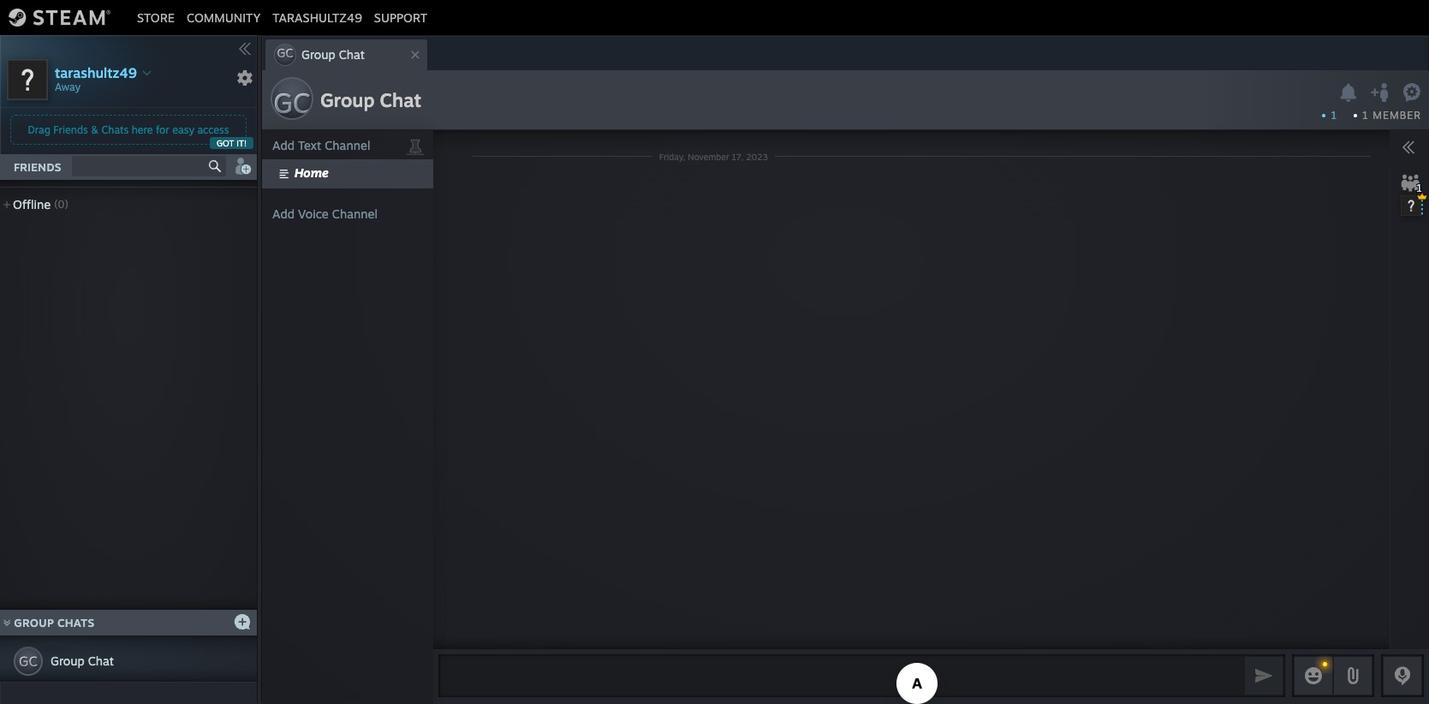 Task type: vqa. For each thing, say whether or not it's contained in the screenshot.
Search my friends list Image
yes



Task type: describe. For each thing, give the bounding box(es) containing it.
0 horizontal spatial chats
[[57, 616, 95, 630]]

voice
[[298, 206, 329, 221]]

1 vertical spatial group chat
[[51, 654, 114, 668]]

friday,
[[659, 151, 686, 161]]

gc group chat
[[277, 45, 365, 62]]

1 member
[[1363, 109, 1422, 122]]

got
[[217, 138, 234, 148]]

offline
[[13, 197, 51, 212]]

offline ( 0 )
[[13, 197, 68, 212]]

add a friend image
[[233, 157, 252, 176]]

it!
[[237, 138, 247, 148]]

close this tab image
[[407, 50, 424, 60]]

send special image
[[1343, 666, 1364, 686]]

1 vertical spatial chat
[[380, 88, 422, 111]]

manage friends list settings image
[[236, 69, 254, 87]]

gc inside "gc group chat"
[[277, 45, 293, 60]]

here
[[132, 123, 153, 136]]

add for add text channel
[[272, 138, 295, 152]]

channel for add text channel
[[325, 138, 370, 152]]

&
[[91, 123, 99, 136]]

1 vertical spatial tarashultz49
[[55, 64, 137, 81]]

unpin channel list image
[[404, 134, 427, 156]]

1 for 1 member
[[1363, 109, 1370, 122]]

easy
[[172, 123, 195, 136]]

chat inside "gc group chat"
[[339, 47, 365, 62]]

member
[[1373, 109, 1422, 122]]

search my friends list image
[[207, 158, 223, 174]]

add voice channel
[[272, 206, 378, 221]]

manage notification settings image
[[1338, 83, 1360, 102]]



Task type: locate. For each thing, give the bounding box(es) containing it.
1 horizontal spatial 1
[[1363, 109, 1370, 122]]

chats
[[102, 123, 129, 136], [57, 616, 95, 630]]

chat down tarashultz49 link
[[339, 47, 365, 62]]

0 vertical spatial gc
[[277, 45, 293, 60]]

group
[[302, 47, 336, 62], [320, 88, 375, 111], [14, 616, 54, 630], [51, 654, 85, 668]]

1 horizontal spatial chat
[[339, 47, 365, 62]]

text
[[298, 138, 321, 152]]

november
[[688, 151, 730, 161]]

1 horizontal spatial tarashultz49
[[273, 10, 362, 24]]

0 vertical spatial friends
[[53, 123, 88, 136]]

2 vertical spatial gc
[[19, 653, 38, 670]]

add left voice
[[272, 206, 295, 221]]

1 left the 1 member at right
[[1332, 109, 1337, 122]]

1
[[1332, 109, 1337, 122], [1363, 109, 1370, 122]]

1 for 1
[[1332, 109, 1337, 122]]

friends inside drag friends & chats here for easy access got it!
[[53, 123, 88, 136]]

0 vertical spatial chats
[[102, 123, 129, 136]]

gc up create new text channel icon
[[273, 86, 311, 120]]

tarashultz49 link
[[267, 10, 368, 24]]

support
[[374, 10, 428, 24]]

0 vertical spatial group chat
[[320, 88, 422, 111]]

1 vertical spatial friends
[[14, 160, 61, 174]]

(
[[54, 198, 58, 211]]

0 vertical spatial channel
[[325, 138, 370, 152]]

chats right "&"
[[102, 123, 129, 136]]

2 1 from the left
[[1363, 109, 1370, 122]]

None text field
[[439, 655, 1241, 697]]

chats right collapse chats list image
[[57, 616, 95, 630]]

chats inside drag friends & chats here for easy access got it!
[[102, 123, 129, 136]]

channel
[[325, 138, 370, 152], [332, 206, 378, 221]]

1 vertical spatial channel
[[332, 206, 378, 221]]

1 vertical spatial chats
[[57, 616, 95, 630]]

group chat down the group chats
[[51, 654, 114, 668]]

group chats
[[14, 616, 95, 630]]

create new voice channel image
[[272, 204, 290, 221]]

community link
[[181, 10, 267, 24]]

group chat up the unpin channel list image
[[320, 88, 422, 111]]

1 vertical spatial gc
[[273, 86, 311, 120]]

friends down drag
[[14, 160, 61, 174]]

access
[[197, 123, 229, 136]]

1 1 from the left
[[1332, 109, 1337, 122]]

1 left the member at the right
[[1363, 109, 1370, 122]]

1 horizontal spatial group chat
[[320, 88, 422, 111]]

2 vertical spatial chat
[[88, 654, 114, 668]]

drag
[[28, 123, 50, 136]]

2023
[[747, 151, 768, 161]]

store link
[[131, 10, 181, 24]]

friends left "&"
[[53, 123, 88, 136]]

support link
[[368, 10, 434, 24]]

add text channel
[[272, 138, 370, 152]]

away
[[55, 80, 81, 93]]

0 vertical spatial chat
[[339, 47, 365, 62]]

gc
[[277, 45, 293, 60], [273, 86, 311, 120], [19, 653, 38, 670]]

0 horizontal spatial 1
[[1332, 109, 1337, 122]]

0 vertical spatial tarashultz49
[[273, 10, 362, 24]]

manage group chat settings image
[[1403, 83, 1425, 105]]

0 vertical spatial add
[[272, 138, 295, 152]]

2 add from the top
[[272, 206, 295, 221]]

1 add from the top
[[272, 138, 295, 152]]

channel for add voice channel
[[332, 206, 378, 221]]

1 horizontal spatial chats
[[102, 123, 129, 136]]

channel right text
[[325, 138, 370, 152]]

0 horizontal spatial chat
[[88, 654, 114, 668]]

tarashultz49
[[273, 10, 362, 24], [55, 64, 137, 81]]

submit image
[[1253, 664, 1276, 687]]

friday, november 17, 2023
[[659, 151, 768, 161]]

invite a friend to this group chat image
[[1371, 81, 1393, 103]]

community
[[187, 10, 261, 24]]

tarashultz49 up "gc group chat"
[[273, 10, 362, 24]]

tarashultz49 up "&"
[[55, 64, 137, 81]]

group chat
[[320, 88, 422, 111], [51, 654, 114, 668]]

add
[[272, 138, 295, 152], [272, 206, 295, 221]]

sorting alphabetically image
[[230, 193, 250, 213]]

gc down tarashultz49 link
[[277, 45, 293, 60]]

0 horizontal spatial tarashultz49
[[55, 64, 137, 81]]

create new text channel image
[[272, 135, 290, 152]]

1 vertical spatial add
[[272, 206, 295, 221]]

gc down collapse chats list image
[[19, 653, 38, 670]]

channel right voice
[[332, 206, 378, 221]]

chat down the group chats
[[88, 654, 114, 668]]

collapse chats list image
[[0, 619, 20, 626]]

0 horizontal spatial group chat
[[51, 654, 114, 668]]

expand member list image
[[1402, 140, 1416, 154]]

)
[[65, 198, 68, 211]]

friends
[[53, 123, 88, 136], [14, 160, 61, 174]]

for
[[156, 123, 169, 136]]

chat down close this tab icon
[[380, 88, 422, 111]]

home
[[295, 165, 329, 180]]

add left text
[[272, 138, 295, 152]]

0
[[58, 198, 65, 211]]

2 horizontal spatial chat
[[380, 88, 422, 111]]

drag friends & chats here for easy access got it!
[[28, 123, 247, 148]]

17,
[[732, 151, 744, 161]]

store
[[137, 10, 175, 24]]

chat
[[339, 47, 365, 62], [380, 88, 422, 111], [88, 654, 114, 668]]

group inside "gc group chat"
[[302, 47, 336, 62]]

create a group chat image
[[234, 613, 251, 630]]

add for add voice channel
[[272, 206, 295, 221]]



